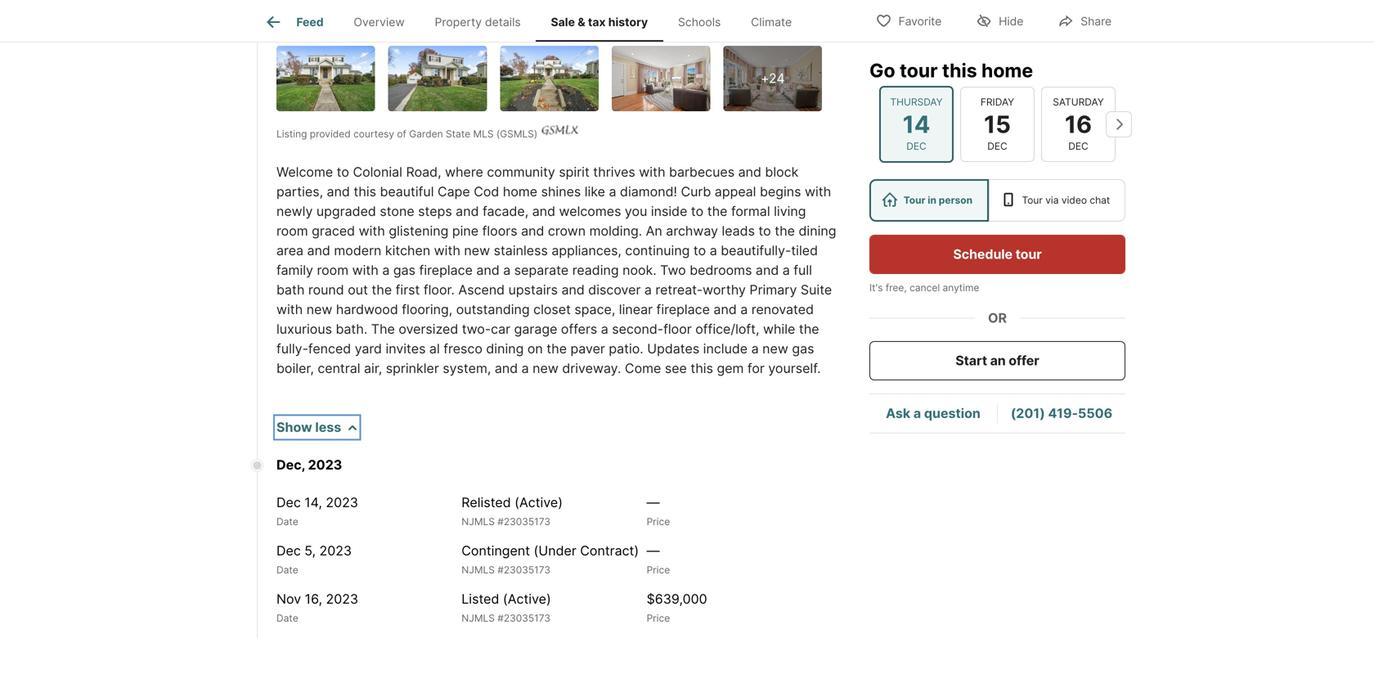 Task type: locate. For each thing, give the bounding box(es) containing it.
—
[[647, 495, 660, 511], [647, 543, 660, 559]]

to down archway
[[694, 243, 706, 259]]

the right while
[[799, 321, 820, 337]]

start an offer button
[[870, 341, 1126, 381]]

beautifully-
[[721, 243, 792, 259]]

a down space,
[[601, 321, 609, 337]]

2023
[[308, 457, 342, 473], [326, 495, 358, 511], [320, 543, 352, 559], [326, 591, 358, 607]]

2 tour from the left
[[1022, 194, 1043, 206]]

tour inside button
[[1016, 246, 1042, 262]]

1 — from the top
[[647, 495, 660, 511]]

— for relisted (active)
[[647, 495, 660, 511]]

dining up "tiled"
[[799, 223, 837, 239]]

and down graced
[[307, 243, 331, 259]]

3 date from the top
[[277, 564, 298, 576]]

to left colonial
[[337, 164, 349, 180]]

2 #23035173 from the top
[[498, 564, 551, 576]]

tour for schedule
[[1016, 246, 1042, 262]]

2 vertical spatial #23035173
[[498, 612, 551, 624]]

0 horizontal spatial home
[[503, 184, 538, 200]]

dec inside friday 15 dec
[[988, 140, 1008, 152]]

njmls inside relisted (active) njmls #23035173
[[462, 516, 495, 528]]

dec for 14
[[907, 140, 927, 152]]

a down "stainless"
[[503, 262, 511, 278]]

date for dec 5, 2023
[[277, 564, 298, 576]]

listed (active) njmls #23035173
[[462, 591, 551, 624]]

hide button
[[962, 4, 1038, 37]]

sale
[[551, 15, 575, 29]]

a down the nook.
[[645, 282, 652, 298]]

with down pine
[[434, 243, 461, 259]]

dec inside thursday 14 dec
[[907, 140, 927, 152]]

room up 'round'
[[317, 262, 349, 278]]

fireplace up floor.
[[419, 262, 473, 278]]

0 horizontal spatial tour
[[904, 194, 926, 206]]

family
[[277, 262, 313, 278]]

dec inside saturday 16 dec
[[1069, 140, 1089, 152]]

video
[[1062, 194, 1088, 206]]

— price for contingent (under contract)
[[647, 543, 670, 576]]

welcome to colonial road, where community spirit thrives with barbecues and block parties, and this beautiful cape cod home shines like a diamond!  curb appeal begins with newly upgraded stone steps and facade, and welcomes you inside to the formal living room graced with glistening pine floors and crown molding. an archway leads to the dining area and modern kitchen with new stainless appliances, continuing to a beautifully-tiled family room with a gas fireplace and a separate reading nook. two bedrooms and a full bath round out the first floor. ascend upstairs and discover a retreat-worthy primary suite with new hardwood flooring, outstanding closet space, linear fireplace and a renovated luxurious bath. the oversized two-car garage offers a second-floor office/loft, while the fully-fenced yard invites al fresco dining on the paver patio. updates include a new gas boiler, central air, sprinkler system, and a new driveway. come see this gem for yourself.
[[277, 164, 837, 376]]

bath
[[277, 282, 305, 298]]

2 horizontal spatial this
[[943, 59, 978, 82]]

0 horizontal spatial dining
[[486, 341, 524, 357]]

sprinkler
[[386, 360, 439, 376]]

1 horizontal spatial tour
[[1022, 194, 1043, 206]]

office/loft,
[[696, 321, 760, 337]]

dec for 15
[[988, 140, 1008, 152]]

0 horizontal spatial this
[[354, 184, 376, 200]]

start an offer
[[956, 353, 1040, 369]]

an
[[991, 353, 1006, 369]]

full
[[794, 262, 813, 278]]

retreat-
[[656, 282, 703, 298]]

njmls inside listed (active) njmls #23035173
[[462, 612, 495, 624]]

0 vertical spatial dining
[[799, 223, 837, 239]]

#23035173 inside listed (active) njmls #23035173
[[498, 612, 551, 624]]

&
[[578, 15, 586, 29]]

garage
[[514, 321, 558, 337]]

0 vertical spatial — price
[[647, 495, 670, 528]]

3 price from the top
[[647, 564, 670, 576]]

— price for relisted (active)
[[647, 495, 670, 528]]

date inside nov 16, 2023 date
[[277, 612, 298, 624]]

home down community
[[503, 184, 538, 200]]

community
[[487, 164, 556, 180]]

1 njmls from the top
[[462, 516, 495, 528]]

for
[[748, 360, 765, 376]]

list box
[[870, 179, 1126, 222]]

central
[[318, 360, 360, 376]]

details
[[485, 15, 521, 29]]

the
[[371, 321, 395, 337]]

None button
[[880, 86, 954, 163], [961, 87, 1035, 162], [1042, 87, 1116, 162], [880, 86, 954, 163], [961, 87, 1035, 162], [1042, 87, 1116, 162]]

bedrooms
[[690, 262, 752, 278]]

price
[[647, 14, 670, 26], [647, 516, 670, 528], [647, 564, 670, 576], [647, 612, 670, 624]]

— price
[[647, 495, 670, 528], [647, 543, 670, 576]]

tour for tour via video chat
[[1022, 194, 1043, 206]]

1 vertical spatial fireplace
[[657, 301, 710, 317]]

njmls down listed
[[462, 612, 495, 624]]

listing provided courtesy of garden state mls (gsmls) image
[[541, 125, 582, 137]]

(active) inside relisted (active) njmls #23035173
[[515, 495, 563, 511]]

home up friday
[[982, 59, 1034, 82]]

15
[[985, 110, 1011, 139]]

(active) down contingent (under contract) njmls #23035173
[[503, 591, 551, 607]]

the right "on" at the bottom of page
[[547, 341, 567, 357]]

dec 14, 2023 date
[[277, 495, 358, 528]]

property details
[[435, 15, 521, 29]]

upstairs
[[509, 282, 558, 298]]

schedule
[[954, 246, 1013, 262]]

two-
[[462, 321, 491, 337]]

leads
[[722, 223, 755, 239]]

schedule tour
[[954, 246, 1042, 262]]

2 price from the top
[[647, 516, 670, 528]]

3 njmls from the top
[[462, 612, 495, 624]]

stone
[[380, 203, 415, 219]]

tour left via
[[1022, 194, 1043, 206]]

#23035173 down contingent
[[498, 564, 551, 576]]

1 horizontal spatial gas
[[792, 341, 815, 357]]

new down pine
[[464, 243, 490, 259]]

price inside the $639,000 price
[[647, 612, 670, 624]]

with down bath
[[277, 301, 303, 317]]

shines
[[541, 184, 581, 200]]

4 date from the top
[[277, 612, 298, 624]]

and right 'system,'
[[495, 360, 518, 376]]

1 vertical spatial —
[[647, 543, 660, 559]]

0 vertical spatial —
[[647, 495, 660, 511]]

dec left 5,
[[277, 543, 301, 559]]

0 vertical spatial home
[[982, 59, 1034, 82]]

1 vertical spatial dining
[[486, 341, 524, 357]]

this up thursday
[[943, 59, 978, 82]]

2023 right 5,
[[320, 543, 352, 559]]

this right see at the left of page
[[691, 360, 714, 376]]

relisted (active) njmls #23035173
[[462, 495, 563, 528]]

tour inside tour in person option
[[904, 194, 926, 206]]

with up 'out'
[[352, 262, 379, 278]]

0 vertical spatial #23035173
[[498, 516, 551, 528]]

0 horizontal spatial room
[[277, 223, 308, 239]]

tour for tour in person
[[904, 194, 926, 206]]

1 tour from the left
[[904, 194, 926, 206]]

date inside dec 14, 2023 date
[[277, 516, 298, 528]]

the right 'out'
[[372, 282, 392, 298]]

2 vertical spatial njmls
[[462, 612, 495, 624]]

#23035173 inside relisted (active) njmls #23035173
[[498, 516, 551, 528]]

room up area at top
[[277, 223, 308, 239]]

1 vertical spatial this
[[354, 184, 376, 200]]

upgraded
[[317, 203, 376, 219]]

4 price from the top
[[647, 612, 670, 624]]

0 vertical spatial this
[[943, 59, 978, 82]]

14,
[[305, 495, 322, 511]]

outstanding
[[456, 301, 530, 317]]

and up "closet" on the left
[[562, 282, 585, 298]]

listing
[[277, 128, 307, 140]]

gas up first
[[394, 262, 416, 278]]

dec inside dec 14, 2023 date
[[277, 495, 301, 511]]

and up 'ascend'
[[477, 262, 500, 278]]

price for contingent (under contract)
[[647, 564, 670, 576]]

yard
[[355, 341, 382, 357]]

next image
[[1106, 111, 1133, 137]]

3 #23035173 from the top
[[498, 612, 551, 624]]

#23035173 down listed
[[498, 612, 551, 624]]

hide
[[999, 14, 1024, 28]]

renovated
[[752, 301, 814, 317]]

2 — price from the top
[[647, 543, 670, 576]]

2023 right 14,
[[326, 495, 358, 511]]

dec,
[[277, 457, 305, 473]]

tab list containing feed
[[249, 0, 820, 42]]

appeal
[[715, 184, 757, 200]]

njmls down the relisted
[[462, 516, 495, 528]]

(active) up (under
[[515, 495, 563, 511]]

a up bedrooms
[[710, 243, 717, 259]]

2023 inside dec 14, 2023 date
[[326, 495, 358, 511]]

#23035173 inside contingent (under contract) njmls #23035173
[[498, 564, 551, 576]]

#23035173 for listed
[[498, 612, 551, 624]]

price for relisted (active)
[[647, 516, 670, 528]]

2023 inside nov 16, 2023 date
[[326, 591, 358, 607]]

tour in person
[[904, 194, 973, 206]]

climate tab
[[736, 2, 807, 42]]

new down "on" at the bottom of page
[[533, 360, 559, 376]]

living
[[774, 203, 806, 219]]

1 vertical spatial — price
[[647, 543, 670, 576]]

hardwood
[[336, 301, 398, 317]]

it's
[[870, 282, 883, 294]]

0 vertical spatial gas
[[394, 262, 416, 278]]

0 vertical spatial fireplace
[[419, 262, 473, 278]]

the
[[708, 203, 728, 219], [775, 223, 795, 239], [372, 282, 392, 298], [799, 321, 820, 337], [547, 341, 567, 357]]

dining down car
[[486, 341, 524, 357]]

tab list
[[249, 0, 820, 42]]

dec down 15
[[988, 140, 1008, 152]]

0 vertical spatial (active)
[[515, 495, 563, 511]]

anytime
[[943, 282, 980, 294]]

1 vertical spatial njmls
[[462, 564, 495, 576]]

0 horizontal spatial tour
[[900, 59, 938, 82]]

chat
[[1090, 194, 1111, 206]]

this down colonial
[[354, 184, 376, 200]]

#3874917
[[499, 14, 545, 26]]

date for dec 14, 2023
[[277, 516, 298, 528]]

dec down 16
[[1069, 140, 1089, 152]]

5,
[[305, 543, 316, 559]]

(201) 419-5506
[[1011, 405, 1113, 421]]

al
[[430, 341, 440, 357]]

tour right "schedule"
[[1016, 246, 1042, 262]]

mls
[[473, 128, 494, 140]]

fireplace down retreat-
[[657, 301, 710, 317]]

date inside dec 5, 2023 date
[[277, 564, 298, 576]]

1 date from the top
[[277, 14, 298, 26]]

on
[[528, 341, 543, 357]]

a left full
[[783, 262, 790, 278]]

bath.
[[336, 321, 368, 337]]

1 horizontal spatial dining
[[799, 223, 837, 239]]

home inside welcome to colonial road, where community spirit thrives with barbecues and block parties, and this beautiful cape cod home shines like a diamond!  curb appeal begins with newly upgraded stone steps and facade, and welcomes you inside to the formal living room graced with glistening pine floors and crown molding. an archway leads to the dining area and modern kitchen with new stainless appliances, continuing to a beautifully-tiled family room with a gas fireplace and a separate reading nook. two bedrooms and a full bath round out the first floor. ascend upstairs and discover a retreat-worthy primary suite with new hardwood flooring, outstanding closet space, linear fireplace and a renovated luxurious bath. the oversized two-car garage offers a second-floor office/loft, while the fully-fenced yard invites al fresco dining on the paver patio. updates include a new gas boiler, central air, sprinkler system, and a new driveway. come see this gem for yourself.
[[503, 184, 538, 200]]

tour for go
[[900, 59, 938, 82]]

tax
[[588, 15, 606, 29]]

or
[[989, 310, 1007, 326]]

2 njmls from the top
[[462, 564, 495, 576]]

friday
[[981, 96, 1015, 108]]

tour left in
[[904, 194, 926, 206]]

njmls down contingent
[[462, 564, 495, 576]]

gas up the yourself.
[[792, 341, 815, 357]]

dec inside dec 5, 2023 date
[[277, 543, 301, 559]]

updates
[[647, 341, 700, 357]]

1 horizontal spatial this
[[691, 360, 714, 376]]

#23035173 up contingent
[[498, 516, 551, 528]]

2023 right "16,"
[[326, 591, 358, 607]]

show less button
[[277, 418, 358, 437]]

1 vertical spatial home
[[503, 184, 538, 200]]

2 date from the top
[[277, 516, 298, 528]]

schedule tour button
[[870, 235, 1126, 274]]

1 vertical spatial (active)
[[503, 591, 551, 607]]

0 vertical spatial tour
[[900, 59, 938, 82]]

tour inside tour via video chat option
[[1022, 194, 1043, 206]]

sale & tax history
[[551, 15, 648, 29]]

dec left 14,
[[277, 495, 301, 511]]

beautiful
[[380, 184, 434, 200]]

a right 'ask' at right bottom
[[914, 405, 922, 421]]

1 horizontal spatial tour
[[1016, 246, 1042, 262]]

0 horizontal spatial fireplace
[[419, 262, 473, 278]]

0 vertical spatial njmls
[[462, 516, 495, 528]]

1 #23035173 from the top
[[498, 516, 551, 528]]

1 — price from the top
[[647, 495, 670, 528]]

question
[[925, 405, 981, 421]]

less
[[315, 419, 341, 435]]

(active) inside listed (active) njmls #23035173
[[503, 591, 551, 607]]

begins
[[760, 184, 802, 200]]

to down curb
[[691, 203, 704, 219]]

2023 for 14,
[[326, 495, 358, 511]]

1 vertical spatial room
[[317, 262, 349, 278]]

16,
[[305, 591, 322, 607]]

1 vertical spatial #23035173
[[498, 564, 551, 576]]

dec down '14'
[[907, 140, 927, 152]]

a up office/loft,
[[741, 301, 748, 317]]

provided
[[310, 128, 351, 140]]

2023 inside dec 5, 2023 date
[[320, 543, 352, 559]]

1 horizontal spatial fireplace
[[657, 301, 710, 317]]

2 — from the top
[[647, 543, 660, 559]]

show less
[[277, 419, 341, 435]]

tour up thursday
[[900, 59, 938, 82]]

two
[[661, 262, 686, 278]]

car
[[491, 321, 511, 337]]

2023 for 16,
[[326, 591, 358, 607]]

tour in person option
[[870, 179, 989, 222]]

1 vertical spatial tour
[[1016, 246, 1042, 262]]



Task type: vqa. For each thing, say whether or not it's contained in the screenshot.
tour inside BUTTON
yes



Task type: describe. For each thing, give the bounding box(es) containing it.
parties,
[[277, 184, 323, 200]]

tour via video chat option
[[989, 179, 1126, 222]]

include
[[704, 341, 748, 357]]

fenced
[[308, 341, 351, 357]]

and down the worthy
[[714, 301, 737, 317]]

air,
[[364, 360, 382, 376]]

and up primary at the top right of page
[[756, 262, 779, 278]]

0 horizontal spatial gas
[[394, 262, 416, 278]]

boiler,
[[277, 360, 314, 376]]

first
[[396, 282, 420, 298]]

thrives
[[594, 164, 636, 180]]

crown
[[548, 223, 586, 239]]

listing provided courtesy of garden state mls (gsmls)
[[277, 128, 538, 140]]

go
[[870, 59, 896, 82]]

overview tab
[[339, 2, 420, 42]]

2023 for 5,
[[320, 543, 352, 559]]

system,
[[443, 360, 491, 376]]

where
[[445, 164, 484, 180]]

schools tab
[[663, 2, 736, 42]]

dec 5, 2023 date
[[277, 543, 352, 576]]

with up living
[[805, 184, 832, 200]]

the down appeal
[[708, 203, 728, 219]]

+
[[761, 70, 769, 86]]

space,
[[575, 301, 616, 317]]

block
[[765, 164, 799, 180]]

driveway.
[[562, 360, 621, 376]]

(active) for listed (active)
[[503, 591, 551, 607]]

cod
[[474, 184, 499, 200]]

continuing
[[626, 243, 690, 259]]

newly
[[277, 203, 313, 219]]

(201) 419-5506 link
[[1011, 405, 1113, 421]]

1 horizontal spatial room
[[317, 262, 349, 278]]

worthy
[[703, 282, 746, 298]]

1 horizontal spatial home
[[982, 59, 1034, 82]]

primary
[[750, 282, 797, 298]]

a up for
[[752, 341, 759, 357]]

njmls for listed (active)
[[462, 612, 495, 624]]

facade,
[[483, 203, 529, 219]]

feed link
[[264, 12, 324, 32]]

contingent (under contract) njmls #23035173
[[462, 543, 639, 576]]

nook.
[[623, 262, 657, 278]]

a down kitchen
[[382, 262, 390, 278]]

second-
[[612, 321, 664, 337]]

free,
[[886, 282, 907, 294]]

24
[[769, 70, 785, 86]]

fresco
[[444, 341, 483, 357]]

and up "stainless"
[[521, 223, 545, 239]]

dec, 2023
[[277, 457, 342, 473]]

oversized
[[399, 321, 458, 337]]

while
[[763, 321, 796, 337]]

njmls for relisted (active)
[[462, 516, 495, 528]]

an
[[646, 223, 663, 239]]

a right like at the top left of the page
[[609, 184, 617, 200]]

separate
[[515, 262, 569, 278]]

archway
[[666, 223, 719, 239]]

sale & tax history tab
[[536, 2, 663, 42]]

gsmls #3874917
[[462, 14, 545, 26]]

thursday
[[891, 96, 943, 108]]

$639,000
[[647, 591, 708, 607]]

and up appeal
[[739, 164, 762, 180]]

price for listed (active)
[[647, 612, 670, 624]]

(201)
[[1011, 405, 1046, 421]]

the down living
[[775, 223, 795, 239]]

cancel
[[910, 282, 940, 294]]

(active) for relisted (active)
[[515, 495, 563, 511]]

share button
[[1044, 4, 1126, 37]]

reading
[[573, 262, 619, 278]]

#23035173 for relisted
[[498, 516, 551, 528]]

2023 right dec,
[[308, 457, 342, 473]]

16
[[1065, 110, 1093, 139]]

spirit
[[559, 164, 590, 180]]

diamond!
[[620, 184, 678, 200]]

property details tab
[[420, 2, 536, 42]]

favorite button
[[862, 4, 956, 37]]

saturday
[[1053, 96, 1105, 108]]

yourself.
[[769, 360, 821, 376]]

$639,000 price
[[647, 591, 708, 624]]

date for nov 16, 2023
[[277, 612, 298, 624]]

1 vertical spatial gas
[[792, 341, 815, 357]]

via
[[1046, 194, 1059, 206]]

to up beautifully-
[[759, 223, 771, 239]]

njmls inside contingent (under contract) njmls #23035173
[[462, 564, 495, 576]]

ask a question link
[[886, 405, 981, 421]]

1 price from the top
[[647, 14, 670, 26]]

— for contingent (under contract)
[[647, 543, 660, 559]]

pine
[[452, 223, 479, 239]]

2 vertical spatial this
[[691, 360, 714, 376]]

list box containing tour in person
[[870, 179, 1126, 222]]

(under
[[534, 543, 577, 559]]

a down "on" at the bottom of page
[[522, 360, 529, 376]]

and down shines
[[533, 203, 556, 219]]

and up upgraded
[[327, 184, 350, 200]]

welcome
[[277, 164, 333, 180]]

gem
[[717, 360, 744, 376]]

and up pine
[[456, 203, 479, 219]]

new down while
[[763, 341, 789, 357]]

tiled
[[792, 243, 818, 259]]

friday 15 dec
[[981, 96, 1015, 152]]

formal
[[732, 203, 771, 219]]

new down 'round'
[[307, 301, 333, 317]]

0 vertical spatial room
[[277, 223, 308, 239]]

history
[[609, 15, 648, 29]]

relisted
[[462, 495, 511, 511]]

colonial
[[353, 164, 403, 180]]

contingent
[[462, 543, 530, 559]]

14
[[903, 110, 931, 139]]

with up modern
[[359, 223, 385, 239]]

in
[[928, 194, 937, 206]]

modern
[[334, 243, 382, 259]]

paver
[[571, 341, 605, 357]]

courtesy
[[354, 128, 394, 140]]

fully-
[[277, 341, 308, 357]]

with up "diamond!" on the left top of the page
[[639, 164, 666, 180]]

dec for 16
[[1069, 140, 1089, 152]]



